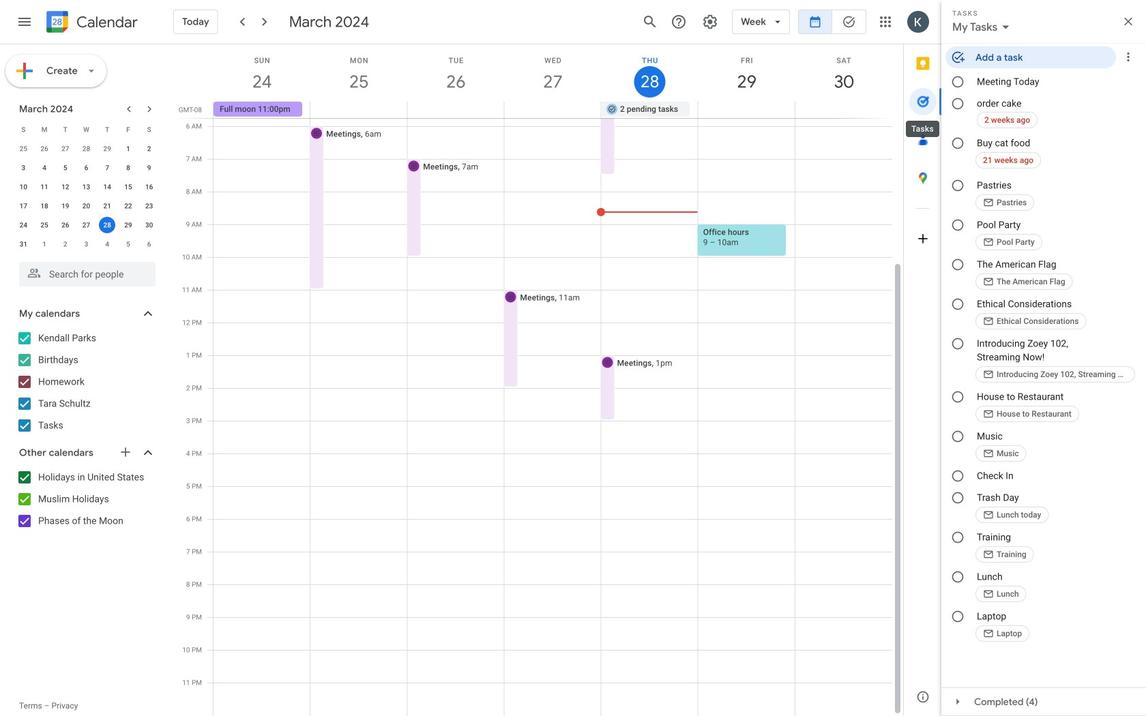 Task type: locate. For each thing, give the bounding box(es) containing it.
26 element
[[57, 217, 74, 233]]

30 element
[[141, 217, 157, 233]]

grid
[[175, 44, 904, 717]]

april 5 element
[[120, 236, 136, 253]]

Search for people text field
[[27, 262, 147, 287]]

add other calendars image
[[119, 446, 132, 459]]

april 2 element
[[57, 236, 74, 253]]

20 element
[[78, 198, 95, 214]]

april 3 element
[[78, 236, 95, 253]]

15 element
[[120, 179, 136, 195]]

tab list
[[905, 44, 943, 679]]

row group
[[13, 139, 160, 254]]

25 element
[[36, 217, 53, 233]]

february 26 element
[[36, 141, 53, 157]]

row
[[208, 102, 904, 118], [13, 120, 160, 139], [13, 139, 160, 158], [13, 158, 160, 178], [13, 178, 160, 197], [13, 197, 160, 216], [13, 216, 160, 235], [13, 235, 160, 254]]

21 element
[[99, 198, 116, 214]]

29 element
[[120, 217, 136, 233]]

24 element
[[15, 217, 32, 233]]

heading
[[74, 14, 138, 30]]

february 29 element
[[99, 141, 116, 157]]

march 2024 grid
[[13, 120, 160, 254]]

other calendars list
[[3, 467, 169, 533]]

18 element
[[36, 198, 53, 214]]

main drawer image
[[16, 14, 33, 30]]

9 element
[[141, 160, 157, 176]]

22 element
[[120, 198, 136, 214]]

cell
[[311, 102, 408, 118], [408, 102, 505, 118], [505, 102, 601, 118], [698, 102, 795, 118], [795, 102, 892, 118], [97, 216, 118, 235]]

february 25 element
[[15, 141, 32, 157]]

16 element
[[141, 179, 157, 195]]

10 element
[[15, 179, 32, 195]]

None search field
[[0, 257, 169, 287]]

23 element
[[141, 198, 157, 214]]

2 element
[[141, 141, 157, 157]]

side panel section
[[904, 44, 943, 717]]

april 1 element
[[36, 236, 53, 253]]

7 element
[[99, 160, 116, 176]]

8 element
[[120, 160, 136, 176]]



Task type: describe. For each thing, give the bounding box(es) containing it.
4 element
[[36, 160, 53, 176]]

3 element
[[15, 160, 32, 176]]

cell inside march 2024 grid
[[97, 216, 118, 235]]

11 element
[[36, 179, 53, 195]]

april 4 element
[[99, 236, 116, 253]]

tab list inside side panel section
[[905, 44, 943, 679]]

april 6 element
[[141, 236, 157, 253]]

my calendars list
[[3, 328, 169, 437]]

27 element
[[78, 217, 95, 233]]

19 element
[[57, 198, 74, 214]]

settings menu image
[[703, 14, 719, 30]]

1 element
[[120, 141, 136, 157]]

13 element
[[78, 179, 95, 195]]

5 element
[[57, 160, 74, 176]]

heading inside calendar element
[[74, 14, 138, 30]]

6 element
[[78, 160, 95, 176]]

12 element
[[57, 179, 74, 195]]

17 element
[[15, 198, 32, 214]]

calendar element
[[44, 8, 138, 38]]

february 27 element
[[57, 141, 74, 157]]

14 element
[[99, 179, 116, 195]]

february 28 element
[[78, 141, 95, 157]]

28, today element
[[99, 217, 116, 233]]

31 element
[[15, 236, 32, 253]]



Task type: vqa. For each thing, say whether or not it's contained in the screenshot.
rightmost 9 PM
no



